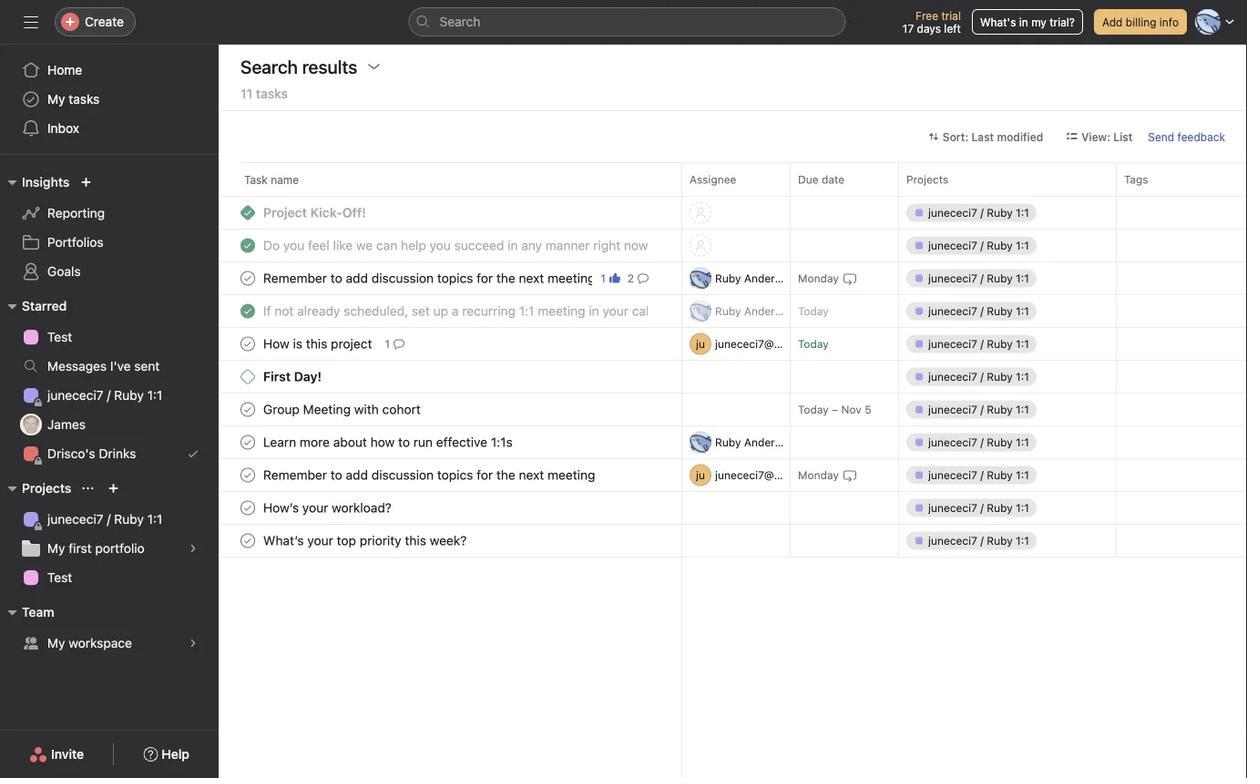 Task type: describe. For each thing, give the bounding box(es) containing it.
learn more about how to run effective 1:1s cell
[[219, 426, 683, 459]]

remember to add discussion topics for the next meeting text field for ju
[[260, 466, 601, 485]]

workspace
[[69, 636, 132, 651]]

If not already scheduled, set up a recurring 1:1 meeting in your calendar text field
[[260, 302, 649, 320]]

help button
[[132, 738, 201, 771]]

my
[[1032, 15, 1047, 28]]

actions image
[[367, 59, 381, 74]]

what's
[[981, 15, 1017, 28]]

ju for ju the remember to add discussion topics for the next meeting cell
[[696, 469, 706, 482]]

list
[[1114, 130, 1133, 143]]

11 tasks button
[[241, 86, 288, 110]]

How's your workload? text field
[[260, 499, 397, 517]]

1 button inside how is this project 'cell'
[[382, 335, 408, 353]]

team
[[22, 605, 54, 620]]

goals link
[[11, 257, 208, 286]]

date
[[822, 173, 845, 186]]

insights
[[22, 175, 70, 190]]

ju for how is this project 'cell'
[[696, 338, 706, 351]]

trial
[[942, 9, 962, 22]]

tasks for my tasks
[[69, 92, 100, 107]]

add billing info button
[[1095, 9, 1188, 35]]

i've
[[110, 359, 131, 374]]

reporting
[[47, 206, 105, 221]]

11
[[241, 86, 253, 101]]

view:
[[1082, 130, 1111, 143]]

remember to add discussion topics for the next meeting cell for ju
[[219, 459, 683, 492]]

completed image for the remember to add discussion topics for the next meeting cell containing 1
[[237, 268, 259, 289]]

–
[[832, 403, 839, 416]]

/ for junececi7 / ruby 1:1 'link' in starred element
[[107, 388, 111, 403]]

sort:
[[943, 130, 969, 143]]

in
[[1020, 15, 1029, 28]]

view: list
[[1082, 130, 1133, 143]]

what's in my trial? button
[[973, 9, 1084, 35]]

monday for ruby anderson
[[799, 272, 839, 285]]

Project Kick-Off! text field
[[260, 204, 372, 222]]

nov
[[842, 403, 862, 416]]

search button
[[409, 7, 846, 36]]

billing
[[1127, 15, 1157, 28]]

due
[[799, 173, 819, 186]]

due date column header
[[790, 162, 904, 196]]

messages i've sent link
[[11, 352, 208, 381]]

show options, current sort, top image
[[82, 483, 93, 494]]

sort: last modified
[[943, 130, 1044, 143]]

completed checkbox for what's your top priority this week? cell
[[237, 530, 259, 552]]

inbox
[[47, 121, 79, 136]]

completed checkbox for do you feel like we can help you succeed in any manner right now? cell on the top of the page
[[237, 235, 259, 257]]

see details, my first portfolio image
[[188, 543, 199, 554]]

junececi7@gmail.com for ju the remember to add discussion topics for the next meeting cell
[[716, 469, 827, 482]]

ruby for the remember to add discussion topics for the next meeting cell containing 1
[[716, 272, 742, 285]]

projects element
[[0, 472, 219, 596]]

add
[[1103, 15, 1123, 28]]

trial?
[[1050, 15, 1076, 28]]

james
[[47, 417, 86, 432]]

add billing info
[[1103, 15, 1180, 28]]

drisco's drinks
[[47, 446, 136, 461]]

view: list button
[[1060, 124, 1142, 150]]

my for my tasks
[[47, 92, 65, 107]]

anderson for the remember to add discussion topics for the next meeting cell containing 1
[[745, 272, 794, 285]]

send
[[1149, 130, 1175, 143]]

completed image for ju the remember to add discussion topics for the next meeting cell
[[237, 464, 259, 486]]

Group Meeting with cohort text field
[[260, 401, 427, 419]]

what's in my trial?
[[981, 15, 1076, 28]]

completed checkbox for if not already scheduled, set up a recurring 1:1 meeting in your calendar text field
[[237, 300, 259, 322]]

new project or portfolio image
[[108, 483, 119, 494]]

ja
[[25, 418, 37, 431]]

free
[[916, 9, 939, 22]]

portfolios link
[[11, 228, 208, 257]]

what's your top priority this week? cell
[[219, 524, 683, 558]]

name
[[271, 173, 299, 186]]

task name
[[244, 173, 299, 186]]

my tasks
[[47, 92, 100, 107]]

inbox link
[[11, 114, 208, 143]]

1 ra from the top
[[694, 272, 708, 285]]

assignee column header
[[682, 162, 796, 196]]

my for my workspace
[[47, 636, 65, 651]]

messages i've sent
[[47, 359, 160, 374]]

completed image for what's your top priority this week? cell
[[237, 530, 259, 552]]

monday for junececi7@gmail.com
[[799, 469, 839, 482]]

sort: last modified button
[[921, 124, 1052, 150]]

repeats image
[[843, 271, 858, 286]]

tree grid containing 1
[[219, 196, 1248, 558]]

send feedback link
[[1149, 129, 1226, 145]]

ruby inside starred element
[[114, 388, 144, 403]]

my for my first portfolio
[[47, 541, 65, 556]]

Do you feel like we can help you succeed in any manner right now? text field
[[260, 237, 649, 255]]

2
[[628, 272, 634, 285]]

What's your top priority this week? text field
[[260, 532, 473, 550]]

junececi7 / ruby 1:1 link inside starred element
[[11, 381, 208, 410]]

row containing task name
[[219, 162, 1248, 196]]

completed milestone checkbox for "first day!" text field
[[241, 370, 255, 384]]

create button
[[55, 7, 136, 36]]

ruby for learn more about how to run effective 1:1s cell
[[716, 436, 742, 449]]

ruby anderson for if not already scheduled, set up a recurring 1:1 meeting in your calendar cell at the top of the page
[[716, 305, 794, 318]]

goals
[[47, 264, 81, 279]]

search
[[440, 14, 481, 29]]

invite
[[51, 747, 84, 762]]

last
[[972, 130, 995, 143]]

projects button
[[0, 478, 71, 500]]

junececi7 / ruby 1:1 inside starred element
[[47, 388, 163, 403]]

ruby for if not already scheduled, set up a recurring 1:1 meeting in your calendar cell at the top of the page
[[716, 305, 742, 318]]



Task type: vqa. For each thing, say whether or not it's contained in the screenshot.
ai assist options (upgrade) icon
no



Task type: locate. For each thing, give the bounding box(es) containing it.
1 button left 2
[[597, 269, 624, 288]]

tree grid
[[219, 196, 1248, 558]]

0 vertical spatial today
[[799, 305, 829, 318]]

anderson for if not already scheduled, set up a recurring 1:1 meeting in your calendar cell at the top of the page
[[745, 305, 794, 318]]

1 test link from the top
[[11, 323, 208, 352]]

if not already scheduled, set up a recurring 1:1 meeting in your calendar cell
[[219, 294, 683, 328]]

row containing today
[[219, 393, 1248, 427]]

junececi7 / ruby 1:1 up "my first portfolio" 'link'
[[47, 512, 163, 527]]

days
[[918, 22, 942, 35]]

completed image down completed milestone icon
[[237, 399, 259, 421]]

1:1 down sent
[[147, 388, 163, 403]]

monday inside row
[[799, 469, 839, 482]]

1 completed checkbox from the top
[[237, 235, 259, 257]]

my down team
[[47, 636, 65, 651]]

2 junececi7 from the top
[[47, 512, 103, 527]]

repeats image
[[843, 468, 858, 483]]

create
[[85, 14, 124, 29]]

completed checkbox inside group meeting with cohort cell
[[237, 399, 259, 421]]

4 completed image from the top
[[237, 432, 259, 454]]

global element
[[0, 45, 219, 154]]

1 vertical spatial monday
[[799, 469, 839, 482]]

completed image inside learn more about how to run effective 1:1s cell
[[237, 432, 259, 454]]

tasks inside global element
[[69, 92, 100, 107]]

completed checkbox inside learn more about how to run effective 1:1s cell
[[237, 432, 259, 454]]

projects inside column header
[[907, 173, 949, 186]]

2 / from the top
[[107, 512, 111, 527]]

my first portfolio
[[47, 541, 145, 556]]

0 vertical spatial junececi7 / ruby 1:1
[[47, 388, 163, 403]]

messages
[[47, 359, 107, 374]]

projects inside dropdown button
[[22, 481, 71, 496]]

2 vertical spatial ruby anderson
[[716, 436, 794, 449]]

tasks down home at top left
[[69, 92, 100, 107]]

today for ruby anderson
[[799, 305, 829, 318]]

ju inside row
[[696, 469, 706, 482]]

reporting link
[[11, 199, 208, 228]]

ra for learn more about how to run effective 1:1s cell
[[694, 436, 708, 449]]

projects
[[907, 173, 949, 186], [22, 481, 71, 496]]

1 my from the top
[[47, 92, 65, 107]]

completed image for group meeting with cohort text field
[[237, 399, 259, 421]]

1 vertical spatial test
[[47, 570, 72, 585]]

my up inbox
[[47, 92, 65, 107]]

completed checkbox for the learn more about how to run effective 1:1s text field
[[237, 432, 259, 454]]

2 anderson from the top
[[745, 305, 794, 318]]

How is this project text field
[[260, 335, 378, 353]]

1 horizontal spatial tasks
[[256, 86, 288, 101]]

2 test link from the top
[[11, 563, 208, 593]]

2 vertical spatial my
[[47, 636, 65, 651]]

left
[[945, 22, 962, 35]]

completed image for do you feel like we can help you succeed in any manner right now? cell on the top of the page
[[237, 235, 259, 257]]

completed checkbox inside how's your workload? 'cell'
[[237, 497, 259, 519]]

teams element
[[0, 596, 219, 662]]

completed milestone checkbox left "first day!" text field
[[241, 370, 255, 384]]

2 ra from the top
[[694, 305, 708, 318]]

completed checkbox for group meeting with cohort cell
[[237, 399, 259, 421]]

1 junececi7@gmail.com from the top
[[716, 338, 827, 351]]

completed checkbox inside the remember to add discussion topics for the next meeting cell
[[237, 464, 259, 486]]

1:1 for junececi7 / ruby 1:1 'link' in starred element
[[147, 388, 163, 403]]

First Day! text field
[[260, 368, 327, 386]]

4 completed checkbox from the top
[[237, 399, 259, 421]]

2 monday from the top
[[799, 469, 839, 482]]

junececi7 inside starred element
[[47, 388, 103, 403]]

remember to add discussion topics for the next meeting text field down do you feel like we can help you succeed in any manner right now? cell on the top of the page
[[260, 269, 594, 288]]

1 1:1 from the top
[[147, 388, 163, 403]]

/ down messages i've sent link
[[107, 388, 111, 403]]

projects left show options, current sort, top icon
[[22, 481, 71, 496]]

completed image for learn more about how to run effective 1:1s cell
[[237, 432, 259, 454]]

1 vertical spatial completed image
[[237, 399, 259, 421]]

completed milestone checkbox for project kick-off! text field
[[241, 206, 255, 220]]

today for junececi7@gmail.com
[[799, 338, 829, 351]]

0 vertical spatial remember to add discussion topics for the next meeting cell
[[219, 262, 683, 295]]

test link down portfolio
[[11, 563, 208, 593]]

3 today from the top
[[799, 403, 829, 416]]

1 vertical spatial 1
[[385, 338, 390, 351]]

1 remember to add discussion topics for the next meeting text field from the top
[[260, 269, 594, 288]]

row
[[219, 162, 1248, 196], [241, 195, 1248, 197], [219, 196, 1248, 230], [219, 229, 1248, 263], [219, 262, 1248, 295], [219, 294, 1248, 328], [219, 327, 1248, 361], [219, 360, 1248, 394], [219, 393, 1248, 427], [219, 426, 1248, 459], [219, 459, 1248, 492], [219, 491, 1248, 525], [219, 524, 1248, 558]]

6 completed image from the top
[[237, 530, 259, 552]]

1 left 2
[[601, 272, 606, 285]]

1 remember to add discussion topics for the next meeting cell from the top
[[219, 262, 683, 295]]

2 junececi7 / ruby 1:1 link from the top
[[11, 505, 208, 534]]

completed milestone image
[[241, 206, 255, 220]]

tasks right 11
[[256, 86, 288, 101]]

0 horizontal spatial tasks
[[69, 92, 100, 107]]

completed checkbox for the remember to add discussion topics for the next meeting cell containing 1
[[237, 268, 259, 289]]

11 tasks
[[241, 86, 288, 101]]

1 completed image from the top
[[237, 300, 259, 322]]

completed image inside row
[[237, 464, 259, 486]]

1 vertical spatial /
[[107, 512, 111, 527]]

1 today from the top
[[799, 305, 829, 318]]

completed image inside if not already scheduled, set up a recurring 1:1 meeting in your calendar cell
[[237, 300, 259, 322]]

starred
[[22, 299, 67, 314]]

hide sidebar image
[[24, 15, 38, 29]]

1 vertical spatial 1 button
[[382, 335, 408, 353]]

1 vertical spatial today
[[799, 338, 829, 351]]

/ inside projects element
[[107, 512, 111, 527]]

projects column header
[[899, 162, 1122, 196]]

completed milestone image
[[241, 370, 255, 384]]

anderson for learn more about how to run effective 1:1s cell
[[745, 436, 794, 449]]

1 monday from the top
[[799, 272, 839, 285]]

2 completed milestone checkbox from the top
[[241, 370, 255, 384]]

junececi7 down messages
[[47, 388, 103, 403]]

ruby
[[716, 272, 742, 285], [716, 305, 742, 318], [114, 388, 144, 403], [716, 436, 742, 449], [114, 512, 144, 527]]

2 completed image from the top
[[237, 268, 259, 289]]

first
[[69, 541, 92, 556]]

1 right how is this project text field
[[385, 338, 390, 351]]

first day! cell
[[219, 360, 683, 394]]

test down first
[[47, 570, 72, 585]]

0 vertical spatial test link
[[11, 323, 208, 352]]

1 inside the remember to add discussion topics for the next meeting cell
[[601, 272, 606, 285]]

ruby anderson for learn more about how to run effective 1:1s cell
[[716, 436, 794, 449]]

2 ju from the top
[[696, 469, 706, 482]]

how is this project cell
[[219, 327, 683, 361]]

1 vertical spatial junececi7
[[47, 512, 103, 527]]

1 vertical spatial junececi7@gmail.com
[[716, 469, 827, 482]]

0 vertical spatial ruby anderson
[[716, 272, 794, 285]]

3 ra from the top
[[694, 436, 708, 449]]

0 vertical spatial 1 button
[[597, 269, 624, 288]]

completed image inside how's your workload? 'cell'
[[237, 497, 259, 519]]

1 vertical spatial my
[[47, 541, 65, 556]]

junececi7 / ruby 1:1 link up portfolio
[[11, 505, 208, 534]]

1 vertical spatial junececi7 / ruby 1:1
[[47, 512, 163, 527]]

2 1:1 from the top
[[147, 512, 163, 527]]

3 completed image from the top
[[237, 497, 259, 519]]

monday left repeats image
[[799, 272, 839, 285]]

my workspace link
[[11, 629, 208, 658]]

drinks
[[99, 446, 136, 461]]

projects down sort:
[[907, 173, 949, 186]]

sent
[[134, 359, 160, 374]]

completed image for the how's your workload? text field
[[237, 497, 259, 519]]

test link inside projects element
[[11, 563, 208, 593]]

5 completed image from the top
[[237, 464, 259, 486]]

0 vertical spatial completed image
[[237, 300, 259, 322]]

1 vertical spatial test link
[[11, 563, 208, 593]]

do you feel like we can help you succeed in any manner right now? cell
[[219, 229, 683, 263]]

1 inside how is this project 'cell'
[[385, 338, 390, 351]]

17
[[903, 22, 915, 35]]

new image
[[81, 177, 91, 188]]

completed image up completed milestone icon
[[237, 300, 259, 322]]

insights element
[[0, 166, 219, 290]]

1 anderson from the top
[[745, 272, 794, 285]]

1 vertical spatial completed milestone checkbox
[[241, 370, 255, 384]]

help
[[162, 747, 190, 762]]

3 my from the top
[[47, 636, 65, 651]]

completed image for how is this project 'cell'
[[237, 333, 259, 355]]

1:1 inside projects element
[[147, 512, 163, 527]]

2 vertical spatial anderson
[[745, 436, 794, 449]]

1 button down if not already scheduled, set up a recurring 1:1 meeting in your calendar cell at the top of the page
[[382, 335, 408, 353]]

completed checkbox for how's your workload? 'cell'
[[237, 497, 259, 519]]

completed milestone checkbox down task
[[241, 206, 255, 220]]

5 completed checkbox from the top
[[237, 497, 259, 519]]

tasks for 11 tasks
[[256, 86, 288, 101]]

completed image inside do you feel like we can help you succeed in any manner right now? cell
[[237, 235, 259, 257]]

completed image for if not already scheduled, set up a recurring 1:1 meeting in your calendar text field
[[237, 300, 259, 322]]

my inside teams element
[[47, 636, 65, 651]]

remember to add discussion topics for the next meeting cell for ra
[[219, 262, 683, 295]]

junececi7 inside projects element
[[47, 512, 103, 527]]

test link
[[11, 323, 208, 352], [11, 563, 208, 593]]

2 ruby anderson from the top
[[716, 305, 794, 318]]

1:1 inside starred element
[[147, 388, 163, 403]]

free trial 17 days left
[[903, 9, 962, 35]]

feedback
[[1178, 130, 1226, 143]]

3 ruby anderson from the top
[[716, 436, 794, 449]]

0 horizontal spatial 1 button
[[382, 335, 408, 353]]

info
[[1160, 15, 1180, 28]]

my first portfolio link
[[11, 534, 208, 563]]

2 today from the top
[[799, 338, 829, 351]]

test
[[47, 330, 72, 345], [47, 570, 72, 585]]

2 test from the top
[[47, 570, 72, 585]]

3 completed image from the top
[[237, 333, 259, 355]]

task name column header
[[241, 162, 687, 196]]

tasks
[[256, 86, 288, 101], [69, 92, 100, 107]]

junececi7 / ruby 1:1 link
[[11, 381, 208, 410], [11, 505, 208, 534]]

remember to add discussion topics for the next meeting text field down learn more about how to run effective 1:1s cell
[[260, 466, 601, 485]]

1 horizontal spatial 1 button
[[597, 269, 624, 288]]

Learn more about how to run effective 1:1s text field
[[260, 433, 518, 452]]

0 vertical spatial 1:1
[[147, 388, 163, 403]]

3 completed checkbox from the top
[[237, 333, 259, 355]]

drisco's drinks link
[[11, 439, 208, 469]]

1 junececi7 / ruby 1:1 from the top
[[47, 388, 163, 403]]

1 vertical spatial projects
[[22, 481, 71, 496]]

today
[[799, 305, 829, 318], [799, 338, 829, 351], [799, 403, 829, 416]]

Completed checkbox
[[237, 235, 259, 257], [237, 268, 259, 289], [237, 333, 259, 355], [237, 399, 259, 421], [237, 497, 259, 519], [237, 530, 259, 552]]

0 vertical spatial remember to add discussion topics for the next meeting text field
[[260, 269, 594, 288]]

today – nov 5
[[799, 403, 872, 416]]

completed checkbox inside if not already scheduled, set up a recurring 1:1 meeting in your calendar cell
[[237, 300, 259, 322]]

send feedback
[[1149, 130, 1226, 143]]

junececi7
[[47, 388, 103, 403], [47, 512, 103, 527]]

Completed checkbox
[[237, 300, 259, 322], [237, 432, 259, 454], [237, 464, 259, 486]]

1 vertical spatial remember to add discussion topics for the next meeting text field
[[260, 466, 601, 485]]

completed checkbox inside what's your top priority this week? cell
[[237, 530, 259, 552]]

1 completed checkbox from the top
[[237, 300, 259, 322]]

1 vertical spatial 1:1
[[147, 512, 163, 527]]

junececi7@gmail.com for how is this project 'cell'
[[716, 338, 827, 351]]

junececi7 / ruby 1:1
[[47, 388, 163, 403], [47, 512, 163, 527]]

0 vertical spatial 1
[[601, 272, 606, 285]]

completed checkbox for the remember to add discussion topics for the next meeting text field related to ju
[[237, 464, 259, 486]]

0 vertical spatial ju
[[696, 338, 706, 351]]

ra for if not already scheduled, set up a recurring 1:1 meeting in your calendar cell at the top of the page
[[694, 305, 708, 318]]

completed image inside how is this project 'cell'
[[237, 333, 259, 355]]

junececi7@gmail.com
[[716, 338, 827, 351], [716, 469, 827, 482]]

6 completed checkbox from the top
[[237, 530, 259, 552]]

row containing ju
[[219, 459, 1248, 492]]

Completed milestone checkbox
[[241, 206, 255, 220], [241, 370, 255, 384]]

drisco's
[[47, 446, 95, 461]]

how's your workload? cell
[[219, 491, 683, 525]]

my left first
[[47, 541, 65, 556]]

1 button
[[597, 269, 624, 288], [382, 335, 408, 353]]

Remember to add discussion topics for the next meeting text field
[[260, 269, 594, 288], [260, 466, 601, 485]]

1 vertical spatial anderson
[[745, 305, 794, 318]]

junececi7 / ruby 1:1 inside projects element
[[47, 512, 163, 527]]

completed milestone checkbox inside first day! cell
[[241, 370, 255, 384]]

completed image inside group meeting with cohort cell
[[237, 399, 259, 421]]

2 remember to add discussion topics for the next meeting text field from the top
[[260, 466, 601, 485]]

1 vertical spatial junececi7 / ruby 1:1 link
[[11, 505, 208, 534]]

2 vertical spatial completed checkbox
[[237, 464, 259, 486]]

1 test from the top
[[47, 330, 72, 345]]

1 / from the top
[[107, 388, 111, 403]]

home
[[47, 62, 82, 77]]

remember to add discussion topics for the next meeting cell down do you feel like we can help you succeed in any manner right now? text box
[[219, 262, 683, 295]]

3 anderson from the top
[[745, 436, 794, 449]]

2 my from the top
[[47, 541, 65, 556]]

task
[[244, 173, 268, 186]]

invite button
[[17, 738, 96, 771]]

test link up messages i've sent
[[11, 323, 208, 352]]

insights button
[[0, 171, 70, 193]]

monday left repeats icon
[[799, 469, 839, 482]]

remember to add discussion topics for the next meeting cell up what's your top priority this week? cell
[[219, 459, 683, 492]]

0 vertical spatial completed milestone checkbox
[[241, 206, 255, 220]]

monday
[[799, 272, 839, 285], [799, 469, 839, 482]]

test up messages
[[47, 330, 72, 345]]

project kick-off! cell
[[219, 196, 683, 230]]

portfolios
[[47, 235, 104, 250]]

3 completed checkbox from the top
[[237, 464, 259, 486]]

2 completed image from the top
[[237, 399, 259, 421]]

1:1 up "my first portfolio" 'link'
[[147, 512, 163, 527]]

0 vertical spatial ra
[[694, 272, 708, 285]]

/
[[107, 388, 111, 403], [107, 512, 111, 527]]

1 completed image from the top
[[237, 235, 259, 257]]

1 vertical spatial remember to add discussion topics for the next meeting cell
[[219, 459, 683, 492]]

team button
[[0, 602, 54, 624]]

completed checkbox inside how is this project 'cell'
[[237, 333, 259, 355]]

0 vertical spatial projects
[[907, 173, 949, 186]]

completed milestone checkbox inside project kick-off! cell
[[241, 206, 255, 220]]

completed image
[[237, 300, 259, 322], [237, 399, 259, 421], [237, 497, 259, 519]]

remember to add discussion topics for the next meeting text field for ra
[[260, 269, 594, 288]]

completed checkbox inside the remember to add discussion topics for the next meeting cell
[[237, 268, 259, 289]]

2 completed checkbox from the top
[[237, 432, 259, 454]]

modified
[[998, 130, 1044, 143]]

my
[[47, 92, 65, 107], [47, 541, 65, 556], [47, 636, 65, 651]]

0 vertical spatial anderson
[[745, 272, 794, 285]]

junececi7 up first
[[47, 512, 103, 527]]

search results
[[241, 56, 358, 77]]

portfolio
[[95, 541, 145, 556]]

1 horizontal spatial projects
[[907, 173, 949, 186]]

group meeting with cohort cell
[[219, 393, 683, 427]]

tasks inside button
[[256, 86, 288, 101]]

0 vertical spatial junececi7
[[47, 388, 103, 403]]

1 horizontal spatial 1
[[601, 272, 606, 285]]

completed image inside what's your top priority this week? cell
[[237, 530, 259, 552]]

remember to add discussion topics for the next meeting cell
[[219, 262, 683, 295], [219, 459, 683, 492]]

1 vertical spatial ruby anderson
[[716, 305, 794, 318]]

2 vertical spatial today
[[799, 403, 829, 416]]

0 horizontal spatial 1
[[385, 338, 390, 351]]

completed image left the how's your workload? text field
[[237, 497, 259, 519]]

/ for 1st junececi7 / ruby 1:1 'link' from the bottom of the page
[[107, 512, 111, 527]]

starred element
[[0, 290, 219, 472]]

2 junececi7 / ruby 1:1 from the top
[[47, 512, 163, 527]]

/ up "my first portfolio" 'link'
[[107, 512, 111, 527]]

2 remember to add discussion topics for the next meeting cell from the top
[[219, 459, 683, 492]]

assignee
[[690, 173, 737, 186]]

completed image
[[237, 235, 259, 257], [237, 268, 259, 289], [237, 333, 259, 355], [237, 432, 259, 454], [237, 464, 259, 486], [237, 530, 259, 552]]

0 horizontal spatial projects
[[22, 481, 71, 496]]

today inside row
[[799, 403, 829, 416]]

2 vertical spatial completed image
[[237, 497, 259, 519]]

completed checkbox inside do you feel like we can help you succeed in any manner right now? cell
[[237, 235, 259, 257]]

junececi7 / ruby 1:1 down messages i've sent
[[47, 388, 163, 403]]

search list box
[[409, 7, 846, 36]]

/ inside starred element
[[107, 388, 111, 403]]

test inside starred element
[[47, 330, 72, 345]]

starred button
[[0, 295, 67, 317]]

1 vertical spatial ra
[[694, 305, 708, 318]]

0 vertical spatial completed checkbox
[[237, 300, 259, 322]]

tags
[[1125, 173, 1149, 186]]

see details, my workspace image
[[188, 638, 199, 649]]

junececi7@gmail.com inside row
[[716, 469, 827, 482]]

1 junececi7 / ruby 1:1 link from the top
[[11, 381, 208, 410]]

my workspace
[[47, 636, 132, 651]]

2 junececi7@gmail.com from the top
[[716, 469, 827, 482]]

my inside global element
[[47, 92, 65, 107]]

ruby anderson
[[716, 272, 794, 285], [716, 305, 794, 318], [716, 436, 794, 449]]

due date
[[799, 173, 845, 186]]

1 ruby anderson from the top
[[716, 272, 794, 285]]

1:1 for 1st junececi7 / ruby 1:1 'link' from the bottom of the page
[[147, 512, 163, 527]]

ruby inside projects element
[[114, 512, 144, 527]]

2 vertical spatial ra
[[694, 436, 708, 449]]

1:1
[[147, 388, 163, 403], [147, 512, 163, 527]]

0 vertical spatial my
[[47, 92, 65, 107]]

1
[[601, 272, 606, 285], [385, 338, 390, 351]]

remember to add discussion topics for the next meeting cell containing 1
[[219, 262, 683, 295]]

ra
[[694, 272, 708, 285], [694, 305, 708, 318], [694, 436, 708, 449]]

my inside 'link'
[[47, 541, 65, 556]]

test inside projects element
[[47, 570, 72, 585]]

1 vertical spatial completed checkbox
[[237, 432, 259, 454]]

2 button
[[624, 269, 653, 288]]

0 vertical spatial test
[[47, 330, 72, 345]]

5
[[865, 403, 872, 416]]

1 vertical spatial ju
[[696, 469, 706, 482]]

0 vertical spatial /
[[107, 388, 111, 403]]

2 completed checkbox from the top
[[237, 268, 259, 289]]

0 vertical spatial junececi7 / ruby 1:1 link
[[11, 381, 208, 410]]

completed checkbox for how is this project 'cell'
[[237, 333, 259, 355]]

1 completed milestone checkbox from the top
[[241, 206, 255, 220]]

1 ju from the top
[[696, 338, 706, 351]]

1 junececi7 from the top
[[47, 388, 103, 403]]

home link
[[11, 56, 208, 85]]

my tasks link
[[11, 85, 208, 114]]

0 vertical spatial monday
[[799, 272, 839, 285]]

junececi7 / ruby 1:1 link down messages i've sent
[[11, 381, 208, 410]]

0 vertical spatial junececi7@gmail.com
[[716, 338, 827, 351]]

ju
[[696, 338, 706, 351], [696, 469, 706, 482]]



